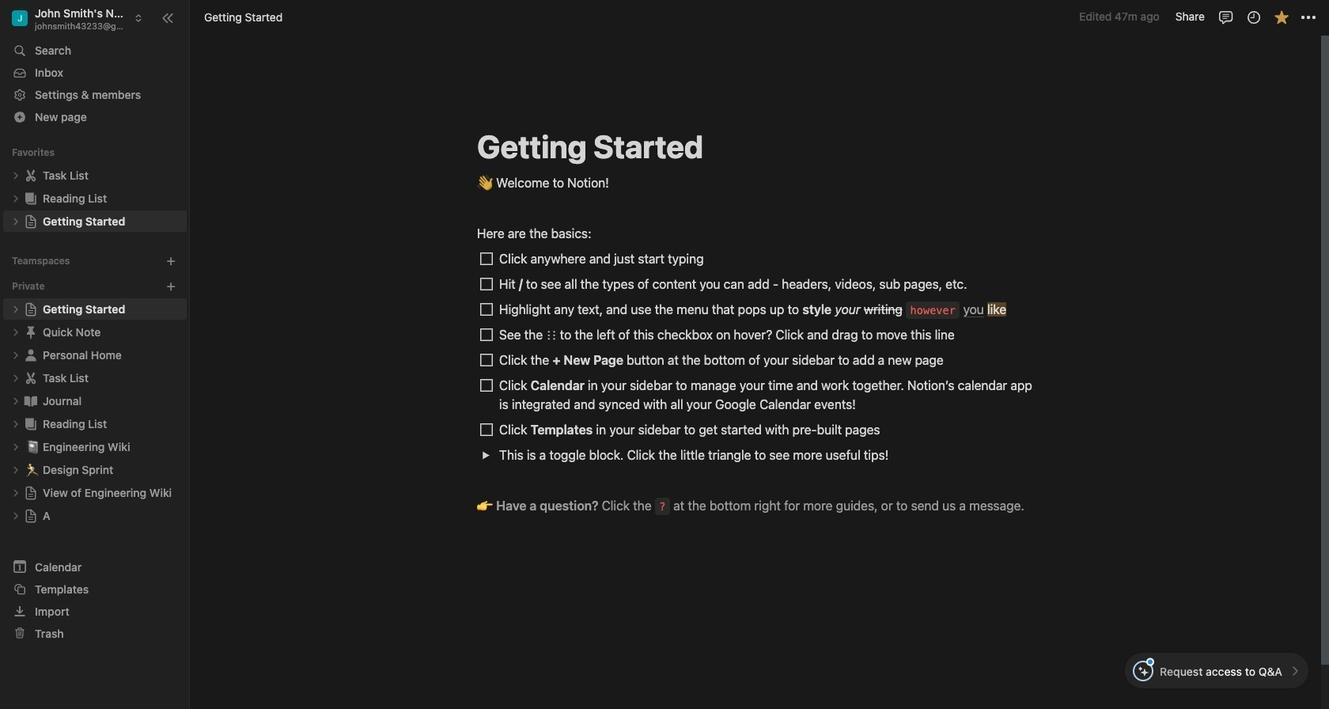 Task type: describe. For each thing, give the bounding box(es) containing it.
🏃 image
[[25, 460, 40, 478]]

close sidebar image
[[161, 11, 174, 24]]

4 open image from the top
[[11, 373, 21, 383]]

2 open image from the top
[[11, 216, 21, 226]]

add a page image
[[165, 281, 177, 292]]



Task type: locate. For each thing, give the bounding box(es) containing it.
1 open image from the top
[[11, 194, 21, 203]]

updates image
[[1246, 9, 1262, 25]]

open image
[[11, 171, 21, 180], [11, 304, 21, 314], [11, 327, 21, 337], [11, 396, 21, 406], [11, 419, 21, 429], [11, 442, 21, 452], [482, 451, 490, 459], [11, 465, 21, 474], [11, 488, 21, 497]]

change page icon image
[[23, 167, 39, 183], [23, 190, 39, 206], [24, 214, 38, 228], [24, 302, 38, 316], [23, 324, 39, 340], [23, 347, 39, 363], [23, 370, 39, 386], [23, 393, 39, 409], [23, 416, 39, 432], [24, 486, 38, 500], [24, 509, 38, 523]]

👋 image
[[477, 172, 493, 192]]

open image
[[11, 194, 21, 203], [11, 216, 21, 226], [11, 350, 21, 360], [11, 373, 21, 383], [11, 511, 21, 520]]

👉 image
[[477, 495, 493, 515]]

new teamspace image
[[165, 256, 177, 267]]

3 open image from the top
[[11, 350, 21, 360]]

5 open image from the top
[[11, 511, 21, 520]]

📓 image
[[25, 437, 40, 456]]

comments image
[[1218, 9, 1234, 25]]

favorited image
[[1274, 9, 1290, 25]]



Task type: vqa. For each thing, say whether or not it's contained in the screenshot.
Updates image at the top right of page
yes



